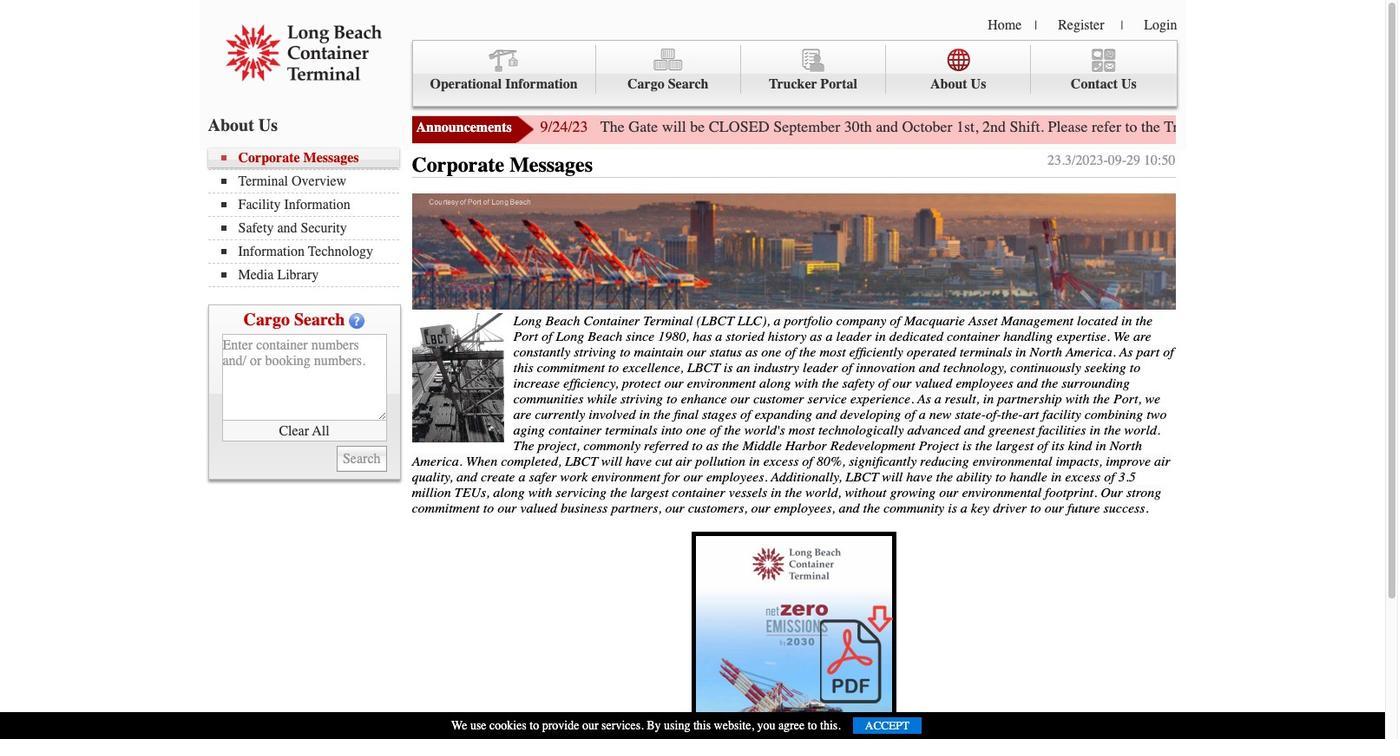 Task type: locate. For each thing, give the bounding box(es) containing it.
23.3/2023-
[[1047, 153, 1108, 168]]

1 horizontal spatial container
[[672, 485, 725, 500]]

0 vertical spatial largest
[[996, 438, 1034, 454]]

0 horizontal spatial are
[[513, 407, 531, 422]]

announcements
[[416, 120, 512, 135]]

operational
[[430, 76, 502, 92]]

| right home link
[[1035, 18, 1037, 33]]

0 horizontal spatial lbct
[[565, 454, 598, 469]]

lbct down redevelopment
[[846, 469, 879, 485]]

our right the provide
[[582, 719, 598, 733]]

communities
[[513, 391, 584, 407]]

of right company
[[890, 313, 901, 329]]

the left project,
[[513, 438, 534, 454]]

the up part at the right top
[[1136, 313, 1153, 329]]

excess up future
[[1065, 469, 1101, 485]]

cargo search link
[[596, 45, 741, 94]]

search up be at top
[[668, 76, 709, 92]]

1 vertical spatial largest
[[630, 485, 669, 500]]

the right servicing
[[610, 485, 627, 500]]

of up service
[[842, 360, 852, 375]]

0 horizontal spatial along
[[493, 485, 525, 500]]

us right contact
[[1121, 76, 1137, 92]]

the left world.
[[1104, 422, 1121, 438]]

0 vertical spatial information
[[505, 76, 578, 92]]

in up "innovation" on the right of page
[[875, 329, 886, 344]]

this inside 'long beach container terminal (lbct llc), a portfolio company of macquarie asset management located in the port of long beach since 1980, has a storied history as a leader in dedicated container handling expertise. we are constantly striving to maintain our status as one of the most efficiently operated terminals in north america. as part of this commitment to excellence, lbct is an industry leader of innovation and technology, continuously seeking to increase efficiency, protect our environment along with the safety of our valued employees and the surrounding communities while striving to enhance our customer service experience. as a result, in partnership with the port, we are currently involved in the final stages of expanding and developing of a new state-of-the-art facility combining two aging container terminals into one of the world's most technologically advanced and greenest facilities in the world. the project, commonly referred to as the middle harbor redevelopment project is the largest of its kind in north america. when completed, lbct will have cut air pollution in excess of 80%, significantly reducing environmental impacts, improve air quality, and create a safer work environment for our employees. additionally, lbct will have the ability to handle in excess of 3.5 million teus, along with servicing the largest container vessels in the world, without growing our environmental footprint. our strong commitment to our valued business partners, our customers, our employees, and the community is a key driver to our future success.'
[[513, 360, 533, 375]]

involved
[[589, 407, 636, 422]]

0 vertical spatial for
[[1343, 117, 1362, 136]]

1 vertical spatial the
[[513, 438, 534, 454]]

will down redevelopment
[[882, 469, 903, 485]]

about us link
[[886, 45, 1031, 94]]

constantly
[[513, 344, 570, 360]]

0 vertical spatial we
[[1113, 329, 1130, 344]]

developing
[[840, 407, 901, 422]]

0 horizontal spatial america.
[[412, 454, 462, 469]]

with up facilities
[[1066, 391, 1089, 407]]

1 vertical spatial container
[[548, 422, 602, 438]]

north down management
[[1030, 344, 1062, 360]]

we inside 'long beach container terminal (lbct llc), a portfolio company of macquarie asset management located in the port of long beach since 1980, has a storied history as a leader in dedicated container handling expertise. we are constantly striving to maintain our status as one of the most efficiently operated terminals in north america. as part of this commitment to excellence, lbct is an industry leader of innovation and technology, continuously seeking to increase efficiency, protect our environment along with the safety of our valued employees and the surrounding communities while striving to enhance our customer service experience. as a result, in partnership with the port, we are currently involved in the final stages of expanding and developing of a new state-of-the-art facility combining two aging container terminals into one of the world's most technologically advanced and greenest facilities in the world. the project, commonly referred to as the middle harbor redevelopment project is the largest of its kind in north america. when completed, lbct will have cut air pollution in excess of 80%, significantly reducing environmental impacts, improve air quality, and create a safer work environment for our employees. additionally, lbct will have the ability to handle in excess of 3.5 million teus, along with servicing the largest container vessels in the world, without growing our environmental footprint. our strong commitment to our valued business partners, our customers, our employees, and the community is a key driver to our future success.'
[[1113, 329, 1130, 344]]

1 horizontal spatial corporate
[[412, 153, 504, 177]]

portal
[[820, 76, 857, 92]]

air right improve
[[1154, 454, 1170, 469]]

in right result,
[[983, 391, 994, 407]]

this.
[[820, 719, 841, 733]]

0 vertical spatial search
[[668, 76, 709, 92]]

2 air from the left
[[1154, 454, 1170, 469]]

1 vertical spatial america.
[[412, 454, 462, 469]]

corporate for corporate messages terminal overview facility information safety and security information technology media library
[[238, 150, 300, 166]]

leader up service
[[803, 360, 838, 375]]

1 horizontal spatial this
[[693, 719, 711, 733]]

contact us
[[1071, 76, 1137, 92]]

for inside 'long beach container terminal (lbct llc), a portfolio company of macquarie asset management located in the port of long beach since 1980, has a storied history as a leader in dedicated container handling expertise. we are constantly striving to maintain our status as one of the most efficiently operated terminals in north america. as part of this commitment to excellence, lbct is an industry leader of innovation and technology, continuously seeking to increase efficiency, protect our environment along with the safety of our valued employees and the surrounding communities while striving to enhance our customer service experience. as a result, in partnership with the port, we are currently involved in the final stages of expanding and developing of a new state-of-the-art facility combining two aging container terminals into one of the world's most technologically advanced and greenest facilities in the world. the project, commonly referred to as the middle harbor redevelopment project is the largest of its kind in north america. when completed, lbct will have cut air pollution in excess of 80%, significantly reducing environmental impacts, improve air quality, and create a safer work environment for our employees. additionally, lbct will have the ability to handle in excess of 3.5 million teus, along with servicing the largest container vessels in the world, without growing our environmental footprint. our strong commitment to our valued business partners, our customers, our employees, and the community is a key driver to our future success.'
[[664, 469, 680, 485]]

customers,
[[688, 500, 748, 516]]

long beach container terminal (lbct llc), a portfolio company of macquarie asset management located in the port of long beach since 1980, has a storied history as a leader in dedicated container handling expertise. we are constantly striving to maintain our status as one of the most efficiently operated terminals in north america. as part of this commitment to excellence, lbct is an industry leader of innovation and technology, continuously seeking to increase efficiency, protect our environment along with the safety of our valued employees and the surrounding communities while striving to enhance our customer service experience. as a result, in partnership with the port, we are currently involved in the final stages of expanding and developing of a new state-of-the-art facility combining two aging container terminals into one of the world's most technologically advanced and greenest facilities in the world. the project, commonly referred to as the middle harbor redevelopment project is the largest of its kind in north america. when completed, lbct will have cut air pollution in excess of 80%, significantly reducing environmental impacts, improve air quality, and create a safer work environment for our employees. additionally, lbct will have the ability to handle in excess of 3.5 million teus, along with servicing the largest container vessels in the world, without growing our environmental footprint. our strong commitment to our valued business partners, our customers, our employees, and the community is a key driver to our future success.
[[412, 313, 1174, 516]]

safety and security link
[[221, 220, 399, 236]]

one
[[761, 344, 781, 360], [686, 422, 706, 438]]

seeking
[[1085, 360, 1126, 375]]

status
[[710, 344, 742, 360]]

0 vertical spatial north
[[1030, 344, 1062, 360]]

clear all
[[279, 423, 329, 439]]

asset
[[968, 313, 998, 329]]

1 vertical spatial terminal
[[643, 313, 693, 329]]

0 vertical spatial valued
[[915, 375, 952, 391]]

0 vertical spatial are
[[1133, 329, 1151, 344]]

will right work
[[601, 454, 622, 469]]

0 horizontal spatial about us
[[208, 115, 278, 135]]

1 vertical spatial environment
[[591, 469, 660, 485]]

and
[[876, 117, 898, 136], [277, 220, 297, 236], [919, 360, 940, 375], [1017, 375, 1038, 391], [816, 407, 837, 422], [964, 422, 985, 438], [457, 469, 477, 485], [839, 500, 860, 516]]

2 horizontal spatial us
[[1121, 76, 1137, 92]]

of right 'safety'
[[878, 375, 889, 391]]

1 vertical spatial for
[[664, 469, 680, 485]]

0 horizontal spatial us
[[258, 115, 278, 135]]

contact us link
[[1031, 45, 1176, 94]]

0 horizontal spatial one
[[686, 422, 706, 438]]

0 horizontal spatial menu bar
[[208, 148, 407, 287]]

1 horizontal spatial as
[[1119, 344, 1133, 360]]

| left login link
[[1121, 18, 1123, 33]]

as
[[1119, 344, 1133, 360], [917, 391, 931, 407]]

(lbct
[[696, 313, 734, 329]]

safety
[[238, 220, 274, 236]]

information down overview
[[284, 197, 350, 213]]

0 vertical spatial along
[[759, 375, 791, 391]]

our
[[687, 344, 706, 360], [664, 375, 684, 391], [892, 375, 912, 391], [730, 391, 750, 407], [683, 469, 703, 485], [939, 485, 958, 500], [497, 500, 517, 516], [665, 500, 684, 516], [751, 500, 770, 516], [1045, 500, 1064, 516], [582, 719, 598, 733]]

valued down the operated
[[915, 375, 952, 391]]

1 vertical spatial terminals
[[605, 422, 658, 438]]

air
[[676, 454, 692, 469], [1154, 454, 1170, 469]]

1 vertical spatial search
[[294, 310, 345, 330]]

of-
[[986, 407, 1001, 422]]

corporate up terminal overview link
[[238, 150, 300, 166]]

this
[[513, 360, 533, 375], [693, 719, 711, 733]]

part
[[1136, 344, 1160, 360]]

we left use
[[451, 719, 467, 733]]

to up into
[[666, 391, 677, 407]]

29
[[1126, 153, 1140, 168]]

truck
[[1164, 117, 1201, 136]]

cargo search
[[627, 76, 709, 92], [243, 310, 345, 330]]

is
[[724, 360, 733, 375], [962, 438, 972, 454], [948, 500, 957, 516]]

2 gate from the left
[[1205, 117, 1234, 136]]

1 horizontal spatial the
[[600, 117, 625, 136]]

0 horizontal spatial terminals
[[605, 422, 658, 438]]

about us up the corporate messages link
[[208, 115, 278, 135]]

cookies
[[489, 719, 527, 733]]

None submit
[[337, 446, 387, 472]]

has
[[693, 329, 712, 344]]

2 vertical spatial information
[[238, 244, 305, 259]]

million
[[412, 485, 451, 500]]

largest
[[996, 438, 1034, 454], [630, 485, 669, 500]]

0 vertical spatial cargo search
[[627, 76, 709, 92]]

0 horizontal spatial messages
[[303, 150, 359, 166]]

excess down "world's"
[[763, 454, 799, 469]]

a
[[774, 313, 781, 329], [715, 329, 722, 344], [826, 329, 833, 344], [935, 391, 941, 407], [919, 407, 926, 422], [518, 469, 525, 485], [961, 500, 968, 516]]

as right history
[[810, 329, 822, 344]]

lbct up servicing
[[565, 454, 598, 469]]

the inside 'long beach container terminal (lbct llc), a portfolio company of macquarie asset management located in the port of long beach since 1980, has a storied history as a leader in dedicated container handling expertise. we are constantly striving to maintain our status as one of the most efficiently operated terminals in north america. as part of this commitment to excellence, lbct is an industry leader of innovation and technology, continuously seeking to increase efficiency, protect our environment along with the safety of our valued employees and the surrounding communities while striving to enhance our customer service experience. as a result, in partnership with the port, we are currently involved in the final stages of expanding and developing of a new state-of-the-art facility combining two aging container terminals into one of the world's most technologically advanced and greenest facilities in the world. the project, commonly referred to as the middle harbor redevelopment project is the largest of its kind in north america. when completed, lbct will have cut air pollution in excess of 80%, significantly reducing environmental impacts, improve air quality, and create a safer work environment for our employees. additionally, lbct will have the ability to handle in excess of 3.5 million teus, along with servicing the largest container vessels in the world, without growing our environmental footprint. our strong commitment to our valued business partners, our customers, our employees, and the community is a key driver to our future success.'
[[513, 438, 534, 454]]

messages for corporate messages terminal overview facility information safety and security information technology media library
[[303, 150, 359, 166]]

partners,
[[611, 500, 662, 516]]

history
[[768, 329, 806, 344]]

overview
[[292, 174, 346, 189]]

0 horizontal spatial terminal
[[238, 174, 288, 189]]

as down "stages"
[[706, 438, 718, 454]]

project,
[[538, 438, 580, 454]]

a left new
[[919, 407, 926, 422]]

container up technology,
[[947, 329, 1000, 344]]

employees
[[956, 375, 1013, 391]]

0 vertical spatial menu bar
[[412, 40, 1177, 107]]

corporate messages terminal overview facility information safety and security information technology media library
[[238, 150, 373, 283]]

new
[[929, 407, 952, 422]]

0 vertical spatial cargo
[[627, 76, 664, 92]]

login link
[[1144, 17, 1177, 33]]

the
[[600, 117, 625, 136], [513, 438, 534, 454]]

striving down excellence,
[[621, 391, 663, 407]]

messages up overview
[[303, 150, 359, 166]]

2 horizontal spatial container
[[947, 329, 1000, 344]]

currently
[[535, 407, 585, 422]]

project
[[919, 438, 959, 454]]

information down the safety
[[238, 244, 305, 259]]

and up harbor
[[816, 407, 837, 422]]

0 horizontal spatial largest
[[630, 485, 669, 500]]

2 horizontal spatial as
[[810, 329, 822, 344]]

the left final
[[653, 407, 670, 422]]

1 horizontal spatial menu bar
[[412, 40, 1177, 107]]

0 horizontal spatial cargo search
[[243, 310, 345, 330]]

1 horizontal spatial commitment
[[537, 360, 605, 375]]

1 horizontal spatial most
[[820, 344, 846, 360]]

menu bar
[[412, 40, 1177, 107], [208, 148, 407, 287]]

and up art
[[1017, 375, 1038, 391]]

1 horizontal spatial about us
[[930, 76, 986, 92]]

0 vertical spatial terminals
[[960, 344, 1012, 360]]

menu bar containing operational information
[[412, 40, 1177, 107]]

for down referred
[[664, 469, 680, 485]]

0 horizontal spatial striving
[[574, 344, 616, 360]]

commitment down quality,
[[412, 500, 480, 516]]

1 vertical spatial this
[[693, 719, 711, 733]]

this down the port in the top of the page
[[513, 360, 533, 375]]

america. up surrounding
[[1065, 344, 1116, 360]]

company
[[836, 313, 886, 329]]

0 horizontal spatial gate
[[628, 117, 658, 136]]

security
[[301, 220, 347, 236]]

0 horizontal spatial container
[[548, 422, 602, 438]]

when
[[466, 454, 497, 469]]

gate left be at top
[[628, 117, 658, 136]]

container down pollution at the bottom of the page
[[672, 485, 725, 500]]

are down increase
[[513, 407, 531, 422]]

about up facility
[[208, 115, 254, 135]]

1 air from the left
[[676, 454, 692, 469]]

the left "world's"
[[724, 422, 741, 438]]

striving
[[574, 344, 616, 360], [621, 391, 663, 407]]

0 horizontal spatial with
[[528, 485, 552, 500]]

1 vertical spatial menu bar
[[208, 148, 407, 287]]

since
[[626, 329, 654, 344]]

the right 9/24/23 on the top of page
[[600, 117, 625, 136]]

in right handle
[[1051, 469, 1062, 485]]

is left key
[[948, 500, 957, 516]]

gate right truck
[[1205, 117, 1234, 136]]

the-
[[1001, 407, 1023, 422]]

1 horizontal spatial cargo search
[[627, 76, 709, 92]]

about us up 1st,
[[930, 76, 986, 92]]

leader up "innovation" on the right of page
[[836, 329, 872, 344]]

0 vertical spatial environmental
[[973, 454, 1052, 469]]

2 horizontal spatial is
[[962, 438, 972, 454]]

along up expanding
[[759, 375, 791, 391]]

1 horizontal spatial us
[[971, 76, 986, 92]]

commitment up communities
[[537, 360, 605, 375]]

corporate down the announcements
[[412, 153, 504, 177]]

will left be at top
[[662, 117, 686, 136]]

most
[[820, 344, 846, 360], [789, 422, 815, 438]]

3.5
[[1118, 469, 1136, 485]]

1 horizontal spatial cargo
[[627, 76, 664, 92]]

1 vertical spatial as
[[917, 391, 931, 407]]

1 vertical spatial cargo
[[243, 310, 290, 330]]

environmental
[[973, 454, 1052, 469], [962, 485, 1042, 500]]

our right cut
[[683, 469, 703, 485]]

stages
[[702, 407, 737, 422]]

terminal
[[238, 174, 288, 189], [643, 313, 693, 329]]

our down create on the bottom left
[[497, 500, 517, 516]]

with up expanding
[[794, 375, 818, 391]]

1 vertical spatial we
[[451, 719, 467, 733]]

valued down the safer
[[520, 500, 557, 516]]

1 horizontal spatial america.
[[1065, 344, 1116, 360]]

our left status
[[687, 344, 706, 360]]

using
[[664, 719, 690, 733]]

a left company
[[826, 329, 833, 344]]

1 vertical spatial are
[[513, 407, 531, 422]]

terminal up "maintain"
[[643, 313, 693, 329]]

leader
[[836, 329, 872, 344], [803, 360, 838, 375]]

register link
[[1058, 17, 1104, 33]]

technologically
[[818, 422, 904, 438]]

0 vertical spatial this
[[513, 360, 533, 375]]

0 horizontal spatial |
[[1035, 18, 1037, 33]]

technology
[[308, 244, 373, 259]]

lbct up enhance
[[687, 360, 720, 375]]

is right "project"
[[962, 438, 972, 454]]

is left an
[[724, 360, 733, 375]]

expertise.
[[1056, 329, 1110, 344]]

without
[[845, 485, 886, 500]]

menu bar containing corporate messages
[[208, 148, 407, 287]]

cargo search up be at top
[[627, 76, 709, 92]]

world.
[[1124, 422, 1160, 438]]

Enter container numbers and/ or booking numbers.  text field
[[222, 334, 387, 421]]

the left truck
[[1141, 117, 1160, 136]]

as up advanced
[[917, 391, 931, 407]]

terminal inside 'long beach container terminal (lbct llc), a portfolio company of macquarie asset management located in the port of long beach since 1980, has a storied history as a leader in dedicated container handling expertise. we are constantly striving to maintain our status as one of the most efficiently operated terminals in north america. as part of this commitment to excellence, lbct is an industry leader of innovation and technology, continuously seeking to increase efficiency, protect our environment along with the safety of our valued employees and the surrounding communities while striving to enhance our customer service experience. as a result, in partnership with the port, we are currently involved in the final stages of expanding and developing of a new state-of-the-art facility combining two aging container terminals into one of the world's most technologically advanced and greenest facilities in the world. the project, commonly referred to as the middle harbor redevelopment project is the largest of its kind in north america. when completed, lbct will have cut air pollution in excess of 80%, significantly reducing environmental impacts, improve air quality, and create a safer work environment for our employees. additionally, lbct will have the ability to handle in excess of 3.5 million teus, along with servicing the largest container vessels in the world, without growing our environmental footprint. our strong commitment to our valued business partners, our customers, our employees, and the community is a key driver to our future success.'
[[643, 313, 693, 329]]

maintain
[[634, 344, 683, 360]]

0 horizontal spatial long
[[513, 313, 542, 329]]

of
[[890, 313, 901, 329], [541, 329, 552, 344], [785, 344, 796, 360], [1163, 344, 1174, 360], [842, 360, 852, 375], [878, 375, 889, 391], [740, 407, 751, 422], [904, 407, 915, 422], [710, 422, 720, 438], [1037, 438, 1048, 454], [802, 454, 813, 469], [1104, 469, 1115, 485]]

advanced
[[907, 422, 961, 438]]

container down communities
[[548, 422, 602, 438]]

1 horizontal spatial as
[[746, 344, 758, 360]]

america. up million
[[412, 454, 462, 469]]

of left new
[[904, 407, 915, 422]]

1 horizontal spatial north
[[1110, 438, 1142, 454]]

beach left since
[[588, 329, 622, 344]]

0 horizontal spatial the
[[513, 438, 534, 454]]

0 vertical spatial terminal
[[238, 174, 288, 189]]

1 horizontal spatial terminals
[[960, 344, 1012, 360]]

air right cut
[[676, 454, 692, 469]]

0 vertical spatial about
[[930, 76, 967, 92]]

1 horizontal spatial long
[[556, 329, 584, 344]]

as right status
[[746, 344, 758, 360]]

search inside menu bar
[[668, 76, 709, 92]]

0 vertical spatial most
[[820, 344, 846, 360]]

trucker
[[769, 76, 817, 92]]

messages inside corporate messages terminal overview facility information safety and security information technology media library
[[303, 150, 359, 166]]

corporate inside corporate messages terminal overview facility information safety and security information technology media library
[[238, 150, 300, 166]]

for right page
[[1343, 117, 1362, 136]]

0 vertical spatial striving
[[574, 344, 616, 360]]

1 horizontal spatial terminal
[[643, 313, 693, 329]]

work
[[560, 469, 588, 485]]

1 vertical spatial about us
[[208, 115, 278, 135]]

0 vertical spatial the
[[600, 117, 625, 136]]

most right "world's"
[[789, 422, 815, 438]]

0 horizontal spatial search
[[294, 310, 345, 330]]

have up community
[[906, 469, 932, 485]]



Task type: vqa. For each thing, say whether or not it's contained in the screenshot.
Directory
no



Task type: describe. For each thing, give the bounding box(es) containing it.
and left the of- at right bottom
[[964, 422, 985, 438]]

our down an
[[730, 391, 750, 407]]

to right into
[[692, 438, 703, 454]]

success.
[[1104, 500, 1149, 516]]

dedicated
[[889, 329, 943, 344]]

commonly
[[583, 438, 640, 454]]

impacts,
[[1056, 454, 1102, 469]]

corporate messages
[[412, 153, 593, 177]]

its
[[1051, 438, 1065, 454]]

we use cookies to provide our services. by using this website, you agree to this.
[[451, 719, 841, 733]]

combining
[[1085, 407, 1143, 422]]

two
[[1147, 407, 1167, 422]]

1 horizontal spatial along
[[759, 375, 791, 391]]

footprint.
[[1045, 485, 1097, 500]]

improve
[[1106, 454, 1151, 469]]

in down management
[[1015, 344, 1026, 360]]

located
[[1077, 313, 1118, 329]]

of left '80%,'
[[802, 454, 813, 469]]

furthe
[[1366, 117, 1398, 136]]

a left the safer
[[518, 469, 525, 485]]

09-
[[1108, 153, 1126, 168]]

facility information link
[[221, 197, 399, 213]]

the left community
[[863, 500, 880, 516]]

shift.
[[1010, 117, 1044, 136]]

2nd
[[982, 117, 1006, 136]]

0 horizontal spatial is
[[724, 360, 733, 375]]

middle
[[742, 438, 782, 454]]

facility
[[1043, 407, 1081, 422]]

to left "maintain"
[[620, 344, 631, 360]]

customer
[[753, 391, 804, 407]]

and left create on the bottom left
[[457, 469, 477, 485]]

1 horizontal spatial beach
[[588, 329, 622, 344]]

our down employees.
[[751, 500, 770, 516]]

login
[[1144, 17, 1177, 33]]

port
[[513, 329, 538, 344]]

greenest
[[988, 422, 1035, 438]]

a right has
[[715, 329, 722, 344]]

safety
[[842, 375, 875, 391]]

closed
[[709, 117, 769, 136]]

the left port,
[[1093, 391, 1110, 407]]

0 vertical spatial as
[[1119, 344, 1133, 360]]

us for about us link
[[971, 76, 986, 92]]

media
[[238, 267, 274, 283]]

2 horizontal spatial will
[[882, 469, 903, 485]]

terminal inside corporate messages terminal overview facility information safety and security information technology media library
[[238, 174, 288, 189]]

our down reducing
[[939, 485, 958, 500]]

0 horizontal spatial as
[[917, 391, 931, 407]]

of right "stages"
[[740, 407, 751, 422]]

messages for corporate messages
[[510, 153, 593, 177]]

completed,
[[501, 454, 561, 469]]

the left 'safety'
[[822, 375, 839, 391]]

1 vertical spatial about
[[208, 115, 254, 135]]

portfolio
[[784, 313, 833, 329]]

about inside menu bar
[[930, 76, 967, 92]]

0 horizontal spatial will
[[601, 454, 622, 469]]

in right located
[[1121, 313, 1132, 329]]

1 vertical spatial striving
[[621, 391, 663, 407]]

0 horizontal spatial commitment
[[412, 500, 480, 516]]

by
[[647, 719, 661, 733]]

efficiency,
[[563, 375, 618, 391]]

in right kind
[[1095, 438, 1106, 454]]

harbor
[[785, 438, 827, 454]]

23.3/2023-09-29 10:50
[[1047, 153, 1175, 168]]

a right llc),
[[774, 313, 781, 329]]

1 vertical spatial information
[[284, 197, 350, 213]]

to left the this.
[[808, 719, 817, 733]]

0 vertical spatial container
[[947, 329, 1000, 344]]

in right vessels
[[771, 485, 782, 500]]

1 horizontal spatial lbct
[[687, 360, 720, 375]]

our right partners,
[[665, 500, 684, 516]]

2 horizontal spatial with
[[1066, 391, 1089, 407]]

of left its at right
[[1037, 438, 1048, 454]]

0 horizontal spatial north
[[1030, 344, 1062, 360]]

efficiently
[[849, 344, 903, 360]]

corporate messages link
[[221, 150, 399, 166]]

0 horizontal spatial excess
[[763, 454, 799, 469]]

1 vertical spatial one
[[686, 422, 706, 438]]

1 gate from the left
[[628, 117, 658, 136]]

terminal overview link
[[221, 174, 399, 189]]

the down portfolio
[[799, 344, 816, 360]]

a left key
[[961, 500, 968, 516]]

in right facilities
[[1090, 422, 1100, 438]]

page
[[1310, 117, 1340, 136]]

0 vertical spatial leader
[[836, 329, 872, 344]]

to left protect
[[608, 360, 619, 375]]

0 horizontal spatial environment
[[591, 469, 660, 485]]

a left result,
[[935, 391, 941, 407]]

1 horizontal spatial excess
[[1065, 469, 1101, 485]]

cut
[[655, 454, 672, 469]]

safer
[[529, 469, 557, 485]]

world,
[[805, 485, 841, 500]]

0 vertical spatial america.
[[1065, 344, 1116, 360]]

driver
[[993, 500, 1027, 516]]

and down dedicated
[[919, 360, 940, 375]]

0 vertical spatial commitment
[[537, 360, 605, 375]]

facilities
[[1038, 422, 1086, 438]]

of right part at the right top
[[1163, 344, 1174, 360]]

1 vertical spatial is
[[962, 438, 972, 454]]

surrounding
[[1062, 375, 1130, 391]]

register
[[1058, 17, 1104, 33]]

continuously
[[1010, 360, 1081, 375]]

handle
[[1010, 469, 1047, 485]]

home
[[988, 17, 1022, 33]]

while
[[587, 391, 617, 407]]

our down efficiently
[[892, 375, 912, 391]]

expanding
[[754, 407, 812, 422]]

0 horizontal spatial valued
[[520, 500, 557, 516]]

10:50
[[1144, 153, 1175, 168]]

2 horizontal spatial lbct
[[846, 469, 879, 485]]

innovation
[[856, 360, 915, 375]]

to right refer on the top of page
[[1125, 117, 1137, 136]]

increase
[[513, 375, 560, 391]]

world's
[[744, 422, 785, 438]]

0 horizontal spatial have
[[626, 454, 652, 469]]

1 horizontal spatial with
[[794, 375, 818, 391]]

2 vertical spatial is
[[948, 500, 957, 516]]

to right cookies
[[530, 719, 539, 733]]

excellence,
[[622, 360, 684, 375]]

2 vertical spatial container
[[672, 485, 725, 500]]

1 horizontal spatial have
[[906, 469, 932, 485]]

redevelopment
[[830, 438, 915, 454]]

hours
[[1238, 117, 1276, 136]]

1 vertical spatial along
[[493, 485, 525, 500]]

and right 30th
[[876, 117, 898, 136]]

to right seeking on the right of page
[[1130, 360, 1141, 375]]

1 vertical spatial most
[[789, 422, 815, 438]]

0 vertical spatial environment
[[687, 375, 756, 391]]

community
[[883, 500, 944, 516]]

servicing
[[556, 485, 607, 500]]

0 horizontal spatial we
[[451, 719, 467, 733]]

corporate for corporate messages
[[412, 153, 504, 177]]

macquarie
[[904, 313, 965, 329]]

strong
[[1126, 485, 1161, 500]]

1 horizontal spatial will
[[662, 117, 686, 136]]

1 horizontal spatial valued
[[915, 375, 952, 391]]

1 horizontal spatial are
[[1133, 329, 1151, 344]]

future
[[1067, 500, 1100, 516]]

in up vessels
[[749, 454, 760, 469]]

1 horizontal spatial one
[[761, 344, 781, 360]]

2 | from the left
[[1121, 18, 1123, 33]]

the up facility on the right bottom of the page
[[1041, 375, 1058, 391]]

be
[[690, 117, 705, 136]]

create
[[481, 469, 515, 485]]

the left 'world,'
[[785, 485, 802, 500]]

1 | from the left
[[1035, 18, 1037, 33]]

storied
[[726, 329, 764, 344]]

experience.
[[850, 391, 914, 407]]

result,
[[945, 391, 980, 407]]

industry
[[754, 360, 799, 375]]

to right driver at the right bottom
[[1030, 500, 1041, 516]]

0 horizontal spatial as
[[706, 438, 718, 454]]

technology,
[[943, 360, 1007, 375]]

teus,
[[455, 485, 490, 500]]

our left future
[[1045, 500, 1064, 516]]

accept
[[865, 719, 909, 732]]

port,
[[1113, 391, 1142, 407]]

of right the port in the top of the page
[[541, 329, 552, 344]]

of down portfolio
[[785, 344, 796, 360]]

an
[[736, 360, 750, 375]]

1 vertical spatial leader
[[803, 360, 838, 375]]

facility
[[238, 197, 281, 213]]

the left ability
[[936, 469, 953, 485]]

to down create on the bottom left
[[483, 500, 494, 516]]

library
[[277, 267, 319, 283]]

the up ability
[[975, 438, 992, 454]]

and inside corporate messages terminal overview facility information safety and security information technology media library
[[277, 220, 297, 236]]

the left middle
[[722, 438, 739, 454]]

1 horizontal spatial largest
[[996, 438, 1034, 454]]

of up pollution at the bottom of the page
[[710, 422, 720, 438]]

in down protect
[[639, 407, 650, 422]]

0 horizontal spatial beach
[[545, 313, 580, 329]]

protect
[[622, 375, 661, 391]]

of left the 3.5
[[1104, 469, 1115, 485]]

referred
[[644, 438, 688, 454]]

1 vertical spatial environmental
[[962, 485, 1042, 500]]

growing
[[890, 485, 936, 500]]

1980,
[[658, 329, 689, 344]]

and right employees,
[[839, 500, 860, 516]]

us for contact us link
[[1121, 76, 1137, 92]]

our right protect
[[664, 375, 684, 391]]

into
[[661, 422, 683, 438]]

operational information link
[[413, 45, 596, 94]]

to right ability
[[995, 469, 1006, 485]]



